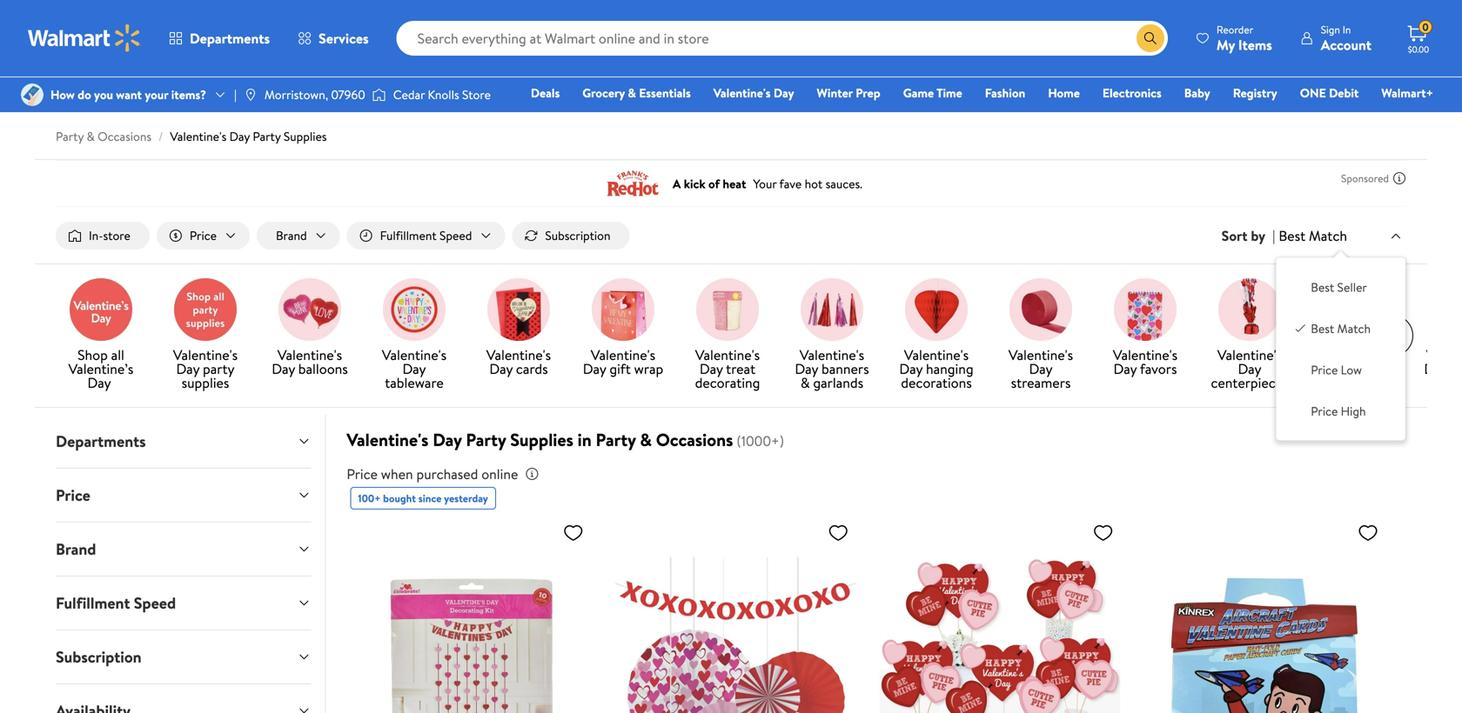 Task type: vqa. For each thing, say whether or not it's contained in the screenshot.
Toy
no



Task type: locate. For each thing, give the bounding box(es) containing it.
valentine's down the valentine's day gift wrap image
[[591, 346, 655, 365]]

debit
[[1329, 84, 1359, 101]]

valentine's day
[[713, 84, 794, 101]]

party & occasions link
[[56, 128, 152, 145]]

day inside valentine's day hanging decorations
[[899, 360, 923, 379]]

0 vertical spatial supplies
[[284, 128, 327, 145]]

one debit
[[1300, 84, 1359, 101]]

0 vertical spatial departments button
[[155, 17, 284, 59]]

1 vertical spatial |
[[1273, 226, 1275, 245]]

0
[[1423, 20, 1429, 35]]

1 vertical spatial match
[[1337, 320, 1371, 337]]

supplies down morristown,
[[284, 128, 327, 145]]

day inside valentine's day centerpieces
[[1238, 360, 1262, 379]]

0 horizontal spatial subscription
[[56, 647, 142, 669]]

0 horizontal spatial |
[[234, 86, 237, 103]]

0 horizontal spatial speed
[[134, 593, 176, 615]]

0 vertical spatial best
[[1279, 226, 1306, 245]]

day inside valentine's day streamers
[[1029, 360, 1053, 379]]

fulfillment speed down brand tab
[[56, 593, 176, 615]]

valentine's for hanging
[[904, 346, 969, 365]]

best right the best match option
[[1311, 320, 1334, 337]]

0 horizontal spatial departments
[[56, 431, 146, 453]]

1 vertical spatial speed
[[134, 593, 176, 615]]

0 vertical spatial subscription
[[545, 227, 611, 244]]

bought
[[383, 491, 416, 506]]

1 horizontal spatial brand
[[276, 227, 307, 244]]

brand tab
[[42, 523, 325, 576]]

items?
[[171, 86, 206, 103]]

valentine's day streamers link
[[996, 279, 1086, 393]]

speed up valentine's day tableware 'image'
[[440, 227, 472, 244]]

1 vertical spatial brand
[[56, 539, 96, 561]]

occasions
[[98, 128, 152, 145], [656, 428, 733, 452]]

 image
[[21, 84, 44, 106]]

valentine's up "decorating"
[[695, 346, 760, 365]]

day inside 'valentine's day balloons'
[[272, 360, 295, 379]]

fulfillment speed button up valentine's day tableware 'image'
[[347, 222, 505, 250]]

match inside option group
[[1337, 320, 1371, 337]]

fulfillment inside fulfillment speed tab
[[56, 593, 130, 615]]

0 vertical spatial fulfillment
[[380, 227, 437, 244]]

departments inside tab
[[56, 431, 146, 453]]

store
[[103, 227, 130, 244]]

valentine's day centerpieces image
[[1219, 279, 1281, 341]]

1 vertical spatial fulfillment
[[56, 593, 130, 615]]

valentine's up garlands
[[800, 346, 864, 365]]

1 horizontal spatial supplies
[[510, 428, 573, 452]]

price button up valentine's day party supplies image
[[157, 222, 250, 250]]

departments button up items?
[[155, 17, 284, 59]]

0 horizontal spatial  image
[[244, 88, 257, 102]]

1 vertical spatial departments button
[[42, 415, 325, 468]]

& right in
[[640, 428, 652, 452]]

0 vertical spatial occasions
[[98, 128, 152, 145]]

day for banners
[[795, 360, 818, 379]]

price tab
[[42, 469, 325, 522]]

valentine's inside valentine's day hanging decorations
[[904, 346, 969, 365]]

valentine's up tableware
[[382, 346, 447, 365]]

(1000+)
[[737, 432, 784, 451]]

valentine's up the partywear
[[1322, 346, 1387, 365]]

 image for cedar knolls store
[[372, 86, 386, 104]]

1 vertical spatial price button
[[42, 469, 325, 522]]

Best Match radio
[[1294, 320, 1308, 334]]

& left garlands
[[801, 373, 810, 393]]

day inside valentine's day party supplies
[[176, 360, 199, 379]]

best match
[[1279, 226, 1347, 245], [1311, 320, 1371, 337]]

day inside shop all valentine's day
[[87, 373, 111, 393]]

 image
[[372, 86, 386, 104], [244, 88, 257, 102]]

valentine's day banners & garlands image
[[801, 279, 863, 341]]

sign
[[1321, 22, 1340, 37]]

& inside valentine's day banners & garlands
[[801, 373, 810, 393]]

1 horizontal spatial  image
[[372, 86, 386, 104]]

price button up brand tab
[[42, 469, 325, 522]]

search icon image
[[1144, 31, 1157, 45]]

valentine's down valentine's day cards image
[[486, 346, 551, 365]]

& right grocery
[[628, 84, 636, 101]]

party & occasions / valentine's day party supplies
[[56, 128, 327, 145]]

fulfillment speed inside 'sort and filter section' element
[[380, 227, 472, 244]]

valentine's day balloons link
[[265, 279, 355, 380]]

valentine's day streamers
[[1009, 346, 1073, 393]]

1 horizontal spatial fulfillment
[[380, 227, 437, 244]]

0 horizontal spatial fulfillment
[[56, 593, 130, 615]]

banners
[[822, 360, 869, 379]]

 image left "cedar"
[[372, 86, 386, 104]]

subscription
[[545, 227, 611, 244], [56, 647, 142, 669]]

in
[[1343, 22, 1351, 37]]

valentine's up when
[[347, 428, 429, 452]]

match inside dropdown button
[[1309, 226, 1347, 245]]

low
[[1341, 361, 1362, 378]]

valentine's day cards
[[486, 346, 551, 379]]

0 vertical spatial best match
[[1279, 226, 1347, 245]]

party
[[56, 128, 84, 145], [253, 128, 281, 145], [466, 428, 506, 452], [596, 428, 636, 452]]

best match inside option group
[[1311, 320, 1371, 337]]

valentine's inside valentine's day centerpieces
[[1218, 346, 1282, 365]]

speed inside tab
[[134, 593, 176, 615]]

best match right the best match option
[[1311, 320, 1371, 337]]

option group containing best seller
[[1290, 272, 1392, 427]]

reorder
[[1217, 22, 1254, 37]]

kinrex valentines day paper airplane cards for kids - 36 count image
[[1145, 515, 1386, 714]]

baby link
[[1177, 84, 1218, 102]]

day inside valentine's day gift wrap
[[583, 360, 606, 379]]

day
[[774, 84, 794, 101], [229, 128, 250, 145], [176, 360, 199, 379], [272, 360, 295, 379], [402, 360, 426, 379], [489, 360, 513, 379], [583, 360, 606, 379], [700, 360, 723, 379], [795, 360, 818, 379], [899, 360, 923, 379], [1029, 360, 1053, 379], [1114, 360, 1137, 379], [1238, 360, 1262, 379], [1343, 360, 1366, 379], [87, 373, 111, 393], [433, 428, 462, 452]]

1 vertical spatial occasions
[[656, 428, 733, 452]]

1 vertical spatial fulfillment speed button
[[42, 577, 325, 630]]

0 vertical spatial brand
[[276, 227, 307, 244]]

day for tableware
[[402, 360, 426, 379]]

balloons
[[298, 360, 348, 379]]

valentine's up supplies
[[173, 346, 238, 365]]

valentine's day xoxo banner and paper fan decor kit by way to celebrate image
[[615, 515, 856, 714]]

Search search field
[[397, 21, 1168, 56]]

valentine's down "valentine's day favors" image
[[1113, 346, 1178, 365]]

day for gift
[[583, 360, 606, 379]]

best
[[1279, 226, 1306, 245], [1311, 279, 1334, 296], [1311, 320, 1334, 337]]

day inside valentine's day favors
[[1114, 360, 1137, 379]]

decorating
[[695, 373, 760, 393]]

best match right by
[[1279, 226, 1347, 245]]

|
[[234, 86, 237, 103], [1273, 226, 1275, 245]]

day for streamers
[[1029, 360, 1053, 379]]

day for favors
[[1114, 360, 1137, 379]]

valentine's day party supplies link
[[160, 279, 251, 393]]

0 vertical spatial departments
[[190, 29, 270, 48]]

day for centerpieces
[[1238, 360, 1262, 379]]

time
[[937, 84, 962, 101]]

gift
[[610, 360, 631, 379]]

services
[[319, 29, 369, 48]]

fulfillment
[[380, 227, 437, 244], [56, 593, 130, 615]]

100+
[[358, 491, 381, 506]]

price button
[[157, 222, 250, 250], [42, 469, 325, 522]]

in
[[578, 428, 592, 452]]

1 horizontal spatial occasions
[[656, 428, 733, 452]]

valentine's day party supplies in party & occasions (1000+)
[[347, 428, 784, 452]]

wrap
[[634, 360, 663, 379]]

valent link
[[1413, 279, 1462, 380]]

valentine's up streamers
[[1009, 346, 1073, 365]]

valentine's up decorations on the bottom right of the page
[[904, 346, 969, 365]]

valentine's inside 'link'
[[382, 346, 447, 365]]

1 vertical spatial fulfillment speed
[[56, 593, 176, 615]]

option group
[[1290, 272, 1392, 427]]

valentine's day balloons image
[[279, 279, 341, 341]]

0 horizontal spatial fulfillment speed
[[56, 593, 176, 615]]

1 vertical spatial best
[[1311, 279, 1334, 296]]

departments
[[190, 29, 270, 48], [56, 431, 146, 453]]

1 vertical spatial subscription
[[56, 647, 142, 669]]

valentine's inside valentine's day banners & garlands
[[800, 346, 864, 365]]

valentine's down the valentine's day balloons image on the left of the page
[[278, 346, 342, 365]]

valentine's day streamers image
[[1010, 279, 1072, 341]]

valentine's for banners
[[800, 346, 864, 365]]

brand button down price tab
[[42, 523, 325, 576]]

valentine's day partywear
[[1322, 346, 1387, 393]]

store
[[462, 86, 491, 103]]

departments button up price tab
[[42, 415, 325, 468]]

price inside tab
[[56, 485, 90, 507]]

0 vertical spatial price button
[[157, 222, 250, 250]]

next slide for chipmodulewithimages list image
[[1372, 315, 1413, 357]]

how do you want your items?
[[50, 86, 206, 103]]

match left next slide for chipmodulewithimages list
[[1337, 320, 1371, 337]]

valentine's day tableware link
[[369, 279, 460, 393]]

1 vertical spatial brand button
[[42, 523, 325, 576]]

valentine's day banners & garlands
[[795, 346, 869, 393]]

brand inside tab
[[56, 539, 96, 561]]

valentine's day red and pink happy valentine's day decoration kit, 10 pieces, by way to celebrate image
[[350, 515, 591, 714]]

occasions left the (1000+)
[[656, 428, 733, 452]]

valentine's day partywear image
[[1323, 279, 1386, 341]]

big dot of happiness conversation hearts - valentine's day party centerpiece sticks - table toppers - set of 15 image
[[880, 515, 1121, 714]]

0 vertical spatial fulfillment speed
[[380, 227, 472, 244]]

1 horizontal spatial departments
[[190, 29, 270, 48]]

valentine's down search search field
[[713, 84, 771, 101]]

valentine's inside valentine's day treat decorating
[[695, 346, 760, 365]]

supplies up legal information icon
[[510, 428, 573, 452]]

0 vertical spatial match
[[1309, 226, 1347, 245]]

0 vertical spatial speed
[[440, 227, 472, 244]]

0 horizontal spatial supplies
[[284, 128, 327, 145]]

1 horizontal spatial subscription
[[545, 227, 611, 244]]

one debit link
[[1292, 84, 1367, 102]]

option group inside 'sort and filter section' element
[[1290, 272, 1392, 427]]

1 horizontal spatial fulfillment speed
[[380, 227, 472, 244]]

subscription button
[[512, 222, 630, 250]]

departments up items?
[[190, 29, 270, 48]]

valentine's up centerpieces
[[1218, 346, 1282, 365]]

sort and filter section element
[[35, 208, 1427, 441]]

walmart+
[[1382, 84, 1434, 101]]

day inside valentine's day banners & garlands
[[795, 360, 818, 379]]

valentine's inside 'valentine's day balloons'
[[278, 346, 342, 365]]

speed down brand tab
[[134, 593, 176, 615]]

best seller
[[1311, 279, 1367, 296]]

fulfillment speed up valentine's day tableware 'image'
[[380, 227, 472, 244]]

favors
[[1140, 360, 1177, 379]]

ad disclaimer and feedback image
[[1393, 171, 1407, 185]]

best match button
[[1275, 224, 1407, 247]]

high
[[1341, 403, 1366, 420]]

brand button up the valentine's day balloons image on the left of the page
[[257, 222, 340, 250]]

fulfillment speed
[[380, 227, 472, 244], [56, 593, 176, 615]]

partywear
[[1324, 373, 1385, 393]]

day inside valentine's day partywear
[[1343, 360, 1366, 379]]

price high
[[1311, 403, 1366, 420]]

winter
[[817, 84, 853, 101]]

departments down valentine's
[[56, 431, 146, 453]]

sort by |
[[1222, 226, 1275, 245]]

morristown,
[[264, 86, 328, 103]]

match up best seller
[[1309, 226, 1347, 245]]

| up valentine's day party supplies link
[[234, 86, 237, 103]]

best left seller
[[1311, 279, 1334, 296]]

valentine's for party
[[173, 346, 238, 365]]

Walmart Site-Wide search field
[[397, 21, 1168, 56]]

| right by
[[1273, 226, 1275, 245]]

1 vertical spatial best match
[[1311, 320, 1371, 337]]

you
[[94, 86, 113, 103]]

day inside the valentine's day cards
[[489, 360, 513, 379]]

0 horizontal spatial occasions
[[98, 128, 152, 145]]

legal information image
[[525, 467, 539, 481]]

home
[[1048, 84, 1080, 101]]

0 horizontal spatial brand
[[56, 539, 96, 561]]

subscription tab
[[42, 631, 325, 684]]

day inside valentine's day treat decorating
[[700, 360, 723, 379]]

valentine's inside valentine's day gift wrap
[[591, 346, 655, 365]]

&
[[628, 84, 636, 101], [87, 128, 95, 145], [801, 373, 810, 393], [640, 428, 652, 452]]

winter prep
[[817, 84, 881, 101]]

1 horizontal spatial speed
[[440, 227, 472, 244]]

departments tab
[[42, 415, 325, 468]]

occasions left /
[[98, 128, 152, 145]]

0 vertical spatial |
[[234, 86, 237, 103]]

1 vertical spatial departments
[[56, 431, 146, 453]]

tab
[[42, 685, 325, 714]]

subscription inside dropdown button
[[56, 647, 142, 669]]

1 horizontal spatial |
[[1273, 226, 1275, 245]]

valentine's
[[713, 84, 771, 101], [170, 128, 227, 145], [173, 346, 238, 365], [278, 346, 342, 365], [382, 346, 447, 365], [486, 346, 551, 365], [591, 346, 655, 365], [695, 346, 760, 365], [800, 346, 864, 365], [904, 346, 969, 365], [1009, 346, 1073, 365], [1113, 346, 1178, 365], [1218, 346, 1282, 365], [1322, 346, 1387, 365], [347, 428, 429, 452]]

day inside valentine's day tableware
[[402, 360, 426, 379]]

grocery & essentials
[[583, 84, 691, 101]]

fulfillment speed button
[[347, 222, 505, 250], [42, 577, 325, 630]]

match
[[1309, 226, 1347, 245], [1337, 320, 1371, 337]]

valentine's day link
[[706, 84, 802, 102]]

hanging
[[926, 360, 974, 379]]

fulfillment speed button down brand tab
[[42, 577, 325, 630]]

subscription inside button
[[545, 227, 611, 244]]

 image up valentine's day party supplies link
[[244, 88, 257, 102]]

best right by
[[1279, 226, 1306, 245]]

sign in to add to favorites list, valentine's day xoxo banner and paper fan decor kit by way to celebrate image
[[828, 522, 849, 544]]

0 vertical spatial fulfillment speed button
[[347, 222, 505, 250]]



Task type: describe. For each thing, give the bounding box(es) containing it.
in-store
[[89, 227, 130, 244]]

valentine's for favors
[[1113, 346, 1178, 365]]

price when purchased online
[[347, 465, 518, 484]]

valentine's day centerpieces
[[1211, 346, 1289, 393]]

shop all valentine's day
[[68, 346, 134, 393]]

knolls
[[428, 86, 459, 103]]

valentine's day favors link
[[1100, 279, 1191, 380]]

best inside dropdown button
[[1279, 226, 1306, 245]]

 image for morristown, 07960
[[244, 88, 257, 102]]

party down morristown,
[[253, 128, 281, 145]]

sort
[[1222, 226, 1248, 245]]

party right in
[[596, 428, 636, 452]]

1 vertical spatial supplies
[[510, 428, 573, 452]]

electronics link
[[1095, 84, 1170, 102]]

fashion
[[985, 84, 1025, 101]]

valentine's day cards link
[[473, 279, 564, 380]]

valentine's for tableware
[[382, 346, 447, 365]]

deals link
[[523, 84, 568, 102]]

valentine's for gift
[[591, 346, 655, 365]]

valentine's day treat decorating image
[[696, 279, 759, 341]]

home link
[[1040, 84, 1088, 102]]

by
[[1251, 226, 1266, 245]]

valentine's day gift wrap image
[[592, 279, 655, 341]]

party up the online
[[466, 428, 506, 452]]

day for partywear
[[1343, 360, 1366, 379]]

valentine's for party
[[347, 428, 429, 452]]

fulfillment speed inside tab
[[56, 593, 176, 615]]

valentine's day favors image
[[1114, 279, 1177, 341]]

electronics
[[1103, 84, 1162, 101]]

day for hanging
[[899, 360, 923, 379]]

best match inside dropdown button
[[1279, 226, 1347, 245]]

valentine's day treat decorating
[[695, 346, 760, 393]]

game time
[[903, 84, 962, 101]]

valentine's day hanging decorations image
[[905, 279, 968, 341]]

speed inside 'sort and filter section' element
[[440, 227, 472, 244]]

baby
[[1184, 84, 1210, 101]]

sign in to add to favorites list, big dot of happiness conversation hearts - valentine's day party centerpiece sticks - table toppers - set of 15 image
[[1093, 522, 1114, 544]]

valentine's for partywear
[[1322, 346, 1387, 365]]

sign in to add to favorites list, kinrex valentines day paper airplane cards for kids - 36 count image
[[1358, 522, 1379, 544]]

price for price high
[[1311, 403, 1338, 420]]

day for cards
[[489, 360, 513, 379]]

decorations
[[901, 373, 972, 393]]

since
[[418, 491, 442, 506]]

walmart image
[[28, 24, 141, 52]]

1 horizontal spatial fulfillment speed button
[[347, 222, 505, 250]]

online
[[482, 465, 518, 484]]

walmart+ link
[[1374, 84, 1441, 102]]

valentine's day cards image
[[487, 279, 550, 341]]

0 horizontal spatial fulfillment speed button
[[42, 577, 325, 630]]

valentine's day banners & garlands link
[[787, 279, 877, 393]]

seller
[[1337, 279, 1367, 296]]

one
[[1300, 84, 1326, 101]]

valentine's day party supplies
[[173, 346, 238, 393]]

sponsored
[[1341, 171, 1389, 186]]

items
[[1238, 35, 1272, 54]]

game
[[903, 84, 934, 101]]

winter prep link
[[809, 84, 888, 102]]

valentine's day gift wrap
[[583, 346, 663, 379]]

sign in to add to favorites list, valentine's day red and pink happy valentine's day decoration kit, 10 pieces, by way to celebrate image
[[563, 522, 584, 544]]

/
[[158, 128, 163, 145]]

shop
[[78, 346, 108, 365]]

garlands
[[813, 373, 863, 393]]

valentine's for treat
[[695, 346, 760, 365]]

deals
[[531, 84, 560, 101]]

supplies
[[182, 373, 229, 393]]

day for balloons
[[272, 360, 295, 379]]

shop all valentine's day link
[[56, 279, 146, 393]]

& down do
[[87, 128, 95, 145]]

registry link
[[1225, 84, 1285, 102]]

day for party
[[176, 360, 199, 379]]

07960
[[331, 86, 365, 103]]

valentine's for cards
[[486, 346, 551, 365]]

do
[[78, 86, 91, 103]]

shop all valentine's day image
[[70, 279, 132, 341]]

my
[[1217, 35, 1235, 54]]

price for price when purchased online
[[347, 465, 378, 484]]

valentine's day favors
[[1113, 346, 1178, 379]]

fulfillment speed tab
[[42, 577, 325, 630]]

prep
[[856, 84, 881, 101]]

valentine's day gift wrap link
[[578, 279, 668, 380]]

valentine's day party supplies link
[[170, 128, 327, 145]]

price low
[[1311, 361, 1362, 378]]

valentine's for centerpieces
[[1218, 346, 1282, 365]]

$0.00
[[1408, 44, 1429, 55]]

100+ bought since yesterday
[[358, 491, 488, 506]]

price for price low
[[1311, 361, 1338, 378]]

services button
[[284, 17, 383, 59]]

cedar knolls store
[[393, 86, 491, 103]]

registry
[[1233, 84, 1277, 101]]

account
[[1321, 35, 1372, 54]]

all
[[111, 346, 124, 365]]

when
[[381, 465, 413, 484]]

0 vertical spatial brand button
[[257, 222, 340, 250]]

valentine's day centerpieces link
[[1205, 279, 1295, 393]]

reorder my items
[[1217, 22, 1272, 54]]

party down how
[[56, 128, 84, 145]]

grocery & essentials link
[[575, 84, 699, 102]]

in-
[[89, 227, 103, 244]]

subscription button
[[42, 631, 325, 684]]

day for party
[[433, 428, 462, 452]]

valentine's day party supplies image
[[174, 279, 237, 341]]

valent
[[1424, 346, 1462, 379]]

morristown, 07960
[[264, 86, 365, 103]]

brand inside 'sort and filter section' element
[[276, 227, 307, 244]]

centerpieces
[[1211, 373, 1289, 393]]

purchased
[[416, 465, 478, 484]]

cards
[[516, 360, 548, 379]]

fulfillment inside 'sort and filter section' element
[[380, 227, 437, 244]]

valentine's day tableware
[[382, 346, 447, 393]]

tableware
[[385, 373, 444, 393]]

valentine's for streamers
[[1009, 346, 1073, 365]]

cedar
[[393, 86, 425, 103]]

valentine's
[[68, 360, 134, 379]]

grocery
[[583, 84, 625, 101]]

2 vertical spatial best
[[1311, 320, 1334, 337]]

valentine's for balloons
[[278, 346, 342, 365]]

valentine's day hanging decorations
[[899, 346, 974, 393]]

valentine's day partywear link
[[1309, 279, 1400, 393]]

valentine's day tableware image
[[383, 279, 446, 341]]

day for treat
[[700, 360, 723, 379]]

valentine's day treat decorating link
[[682, 279, 773, 393]]

streamers
[[1011, 373, 1071, 393]]

valentine's right /
[[170, 128, 227, 145]]

fashion link
[[977, 84, 1033, 102]]

| inside 'sort and filter section' element
[[1273, 226, 1275, 245]]



